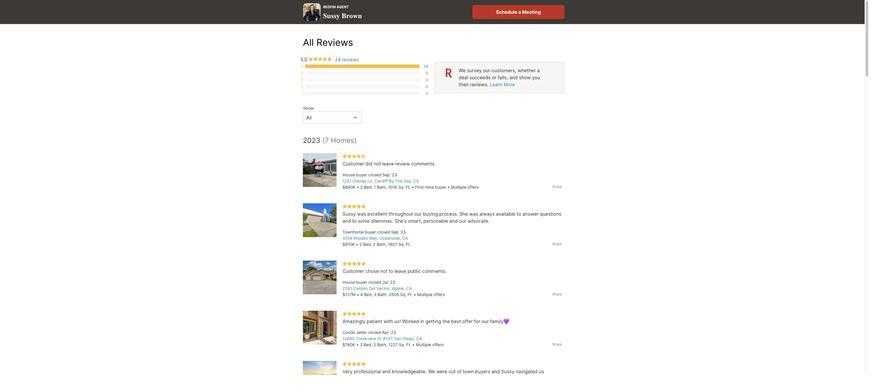 Task type: describe. For each thing, give the bounding box(es) containing it.
12680 creekview dr #147, san diego, ca link
[[343, 336, 422, 341]]

or
[[492, 75, 497, 80]]

were
[[437, 369, 448, 374]]

of
[[457, 369, 462, 374]]

• right the 2505
[[414, 292, 416, 297]]

rating 4.5 out of 5 element
[[343, 154, 366, 159]]

the
[[443, 318, 450, 324]]

bath, inside house buyer closed  sep '23 1251 orkney ln, cardiff by the sea, ca $890k • 3 bed, 1 bath, 1016 sq. ft. • first-time buyer • multiple offers
[[377, 185, 387, 190]]

our right 'for' on the bottom of page
[[482, 318, 489, 324]]

dr
[[378, 336, 382, 341]]

ca inside house buyer closed  jul '23 2261 camino del vecino, alpine, ca $1.17m • 4 bed, 3 bath, 2505 sq. ft. • multiple offers
[[407, 286, 412, 291]]

learn
[[490, 82, 503, 87]]

ca inside the condo seller closed  apr '23 12680 creekview dr #147, san diego, ca $760k • 3 bed, 2 bath, 1227 sq. ft. • multiple offers
[[417, 336, 422, 341]]

2 horizontal spatial to
[[517, 211, 522, 217]]

schedule
[[496, 9, 518, 15]]

$1.17m
[[343, 292, 356, 297]]

4108 rhodes way, oceanside, ca link
[[343, 236, 408, 241]]

excellent
[[368, 211, 388, 217]]

she's
[[395, 218, 407, 224]]

3 inside house buyer closed  jul '23 2261 camino del vecino, alpine, ca $1.17m • 4 bed, 3 bath, 2505 sq. ft. • multiple offers
[[374, 292, 377, 297]]

2 down way,
[[373, 242, 376, 247]]

answer
[[523, 211, 539, 217]]

5.0
[[301, 57, 308, 63]]

24 for "24" "link"
[[424, 64, 429, 69]]

learn more link
[[490, 82, 515, 87]]

buyer for throughout
[[365, 230, 376, 234]]

apr
[[382, 330, 389, 335]]

oceanside,
[[380, 236, 402, 241]]

0 horizontal spatial 1
[[302, 91, 303, 96]]

ft. inside house buyer closed  jul '23 2261 camino del vecino, alpine, ca $1.17m • 4 bed, 3 bath, 2505 sq. ft. • multiple offers
[[408, 292, 413, 297]]

house buyer closed  sep '23 1251 orkney ln, cardiff by the sea, ca $890k • 3 bed, 1 bath, 1016 sq. ft. • first-time buyer • multiple offers
[[343, 172, 479, 190]]

more
[[504, 82, 515, 87]]

City, Address, School, Agent, ZIP search field
[[35, 3, 128, 15]]

for
[[475, 318, 481, 324]]

rating 5.0 out of 5 element for customer
[[343, 261, 366, 266]]

• left first-
[[412, 185, 415, 190]]

throughout
[[389, 211, 413, 217]]

learn more
[[490, 82, 515, 87]]

'23 for to
[[389, 280, 395, 285]]

amazingly patient with us! worked in getting the best offer for our family💜
[[343, 318, 510, 324]]

succeeds
[[470, 75, 491, 80]]

multiple inside house buyer closed  jul '23 2261 camino del vecino, alpine, ca $1.17m • 4 bed, 3 bath, 2505 sq. ft. • multiple offers
[[418, 292, 433, 297]]

ca inside house buyer closed  sep '23 1251 orkney ln, cardiff by the sea, ca $890k • 3 bed, 1 bath, 1016 sq. ft. • first-time buyer • multiple offers
[[414, 178, 419, 183]]

closed for chose
[[369, 280, 382, 285]]

sq. inside house buyer closed  jul '23 2261 camino del vecino, alpine, ca $1.17m • 4 bed, 3 bath, 2505 sq. ft. • multiple offers
[[401, 292, 407, 297]]

2023 (7 homes)
[[303, 136, 357, 145]]

1227
[[389, 342, 398, 347]]

way,
[[369, 236, 379, 241]]

0 for 2
[[426, 84, 429, 89]]

1 vertical spatial comments.
[[423, 268, 447, 274]]

buyer for to
[[356, 280, 368, 285]]

2 inside the condo seller closed  apr '23 12680 creekview dr #147, san diego, ca $760k • 3 bed, 2 bath, 1227 sq. ft. • multiple offers
[[374, 342, 376, 347]]

offers inside the condo seller closed  apr '23 12680 creekview dr #147, san diego, ca $760k • 3 bed, 2 bath, 1227 sq. ft. • multiple offers
[[433, 342, 444, 347]]

public
[[408, 268, 421, 274]]

san
[[395, 336, 402, 341]]

1016
[[388, 185, 397, 190]]

• down camino
[[357, 292, 359, 297]]

condo seller closed  apr '23 12680 creekview dr #147, san diego, ca $760k • 3 bed, 2 bath, 1227 sq. ft. • multiple offers
[[343, 330, 444, 347]]

town
[[463, 369, 474, 374]]

5
[[301, 64, 304, 69]]

vecino,
[[377, 286, 391, 291]]

condo
[[343, 330, 356, 335]]

4 inside house buyer closed  jul '23 2261 camino del vecino, alpine, ca $1.17m • 4 bed, 3 bath, 2505 sq. ft. • multiple offers
[[361, 292, 363, 297]]

buyer right time
[[436, 185, 447, 190]]

show:
[[303, 106, 315, 111]]

4108
[[343, 236, 352, 241]]

brown
[[342, 12, 362, 20]]

by
[[389, 178, 394, 183]]

customer chose not to leave public comments.
[[343, 268, 447, 274]]

2 down 5
[[301, 84, 304, 89]]

ft. inside the condo seller closed  apr '23 12680 creekview dr #147, san diego, ca $760k • 3 bed, 2 bath, 1227 sq. ft. • multiple offers
[[407, 342, 412, 347]]

sussy inside the sussy was excellent throughout our buying process. she was always available to answer questions and to solve dilemmas. she's smart, personable and our advocate.
[[343, 211, 356, 217]]

and up townhome in the left of the page
[[343, 218, 351, 224]]

customer did not leave review comments.
[[343, 161, 436, 167]]

2261
[[343, 286, 352, 291]]

closed for was
[[378, 230, 390, 234]]

0 horizontal spatial 4
[[301, 71, 304, 75]]

you
[[533, 75, 541, 80]]

customers,
[[492, 68, 517, 73]]

best
[[452, 318, 461, 324]]

seller
[[357, 330, 367, 335]]

bath, inside the condo seller closed  apr '23 12680 creekview dr #147, san diego, ca $760k • 3 bed, 2 bath, 1227 sq. ft. • multiple offers
[[378, 342, 388, 347]]

very professional and knowledgeable. we were out of town buyers and sussy navigated us
[[343, 369, 546, 375]]

bath, inside house buyer closed  jul '23 2261 camino del vecino, alpine, ca $1.17m • 4 bed, 3 bath, 2505 sq. ft. • multiple offers
[[378, 292, 388, 297]]

ln,
[[368, 178, 374, 183]]

2 down rhodes
[[360, 242, 362, 247]]

alpine,
[[392, 286, 405, 291]]

their
[[459, 82, 469, 87]]

fails,
[[498, 75, 509, 80]]

worked
[[403, 318, 419, 324]]

redfin agent sussy brown
[[323, 5, 362, 20]]

share for customer did not leave review comments.
[[553, 185, 562, 189]]

ft. inside house buyer closed  sep '23 1251 orkney ln, cardiff by the sea, ca $890k • 3 bed, 1 bath, 1016 sq. ft. • first-time buyer • multiple offers
[[406, 185, 411, 190]]

meeting
[[523, 9, 541, 15]]

dilemmas.
[[371, 218, 394, 224]]

sussy inside 'very professional and knowledgeable. we were out of town buyers and sussy navigated us'
[[502, 369, 515, 374]]

customer for customer chose not to leave public comments.
[[343, 268, 365, 274]]

• right time
[[448, 185, 450, 190]]

1 inside house buyer closed  sep '23 1251 orkney ln, cardiff by the sea, ca $890k • 3 bed, 1 bath, 1016 sq. ft. • first-time buyer • multiple offers
[[374, 185, 376, 190]]

she
[[460, 211, 468, 217]]

$890k
[[343, 185, 356, 190]]

#147,
[[383, 336, 393, 341]]

and down process.
[[450, 218, 458, 224]]

share link for amazingly patient with us! worked in getting the best offer for our family💜
[[553, 342, 562, 347]]

always
[[480, 211, 495, 217]]

closed for did
[[369, 172, 382, 177]]

buying
[[423, 211, 438, 217]]

sq. inside house buyer closed  sep '23 1251 orkney ln, cardiff by the sea, ca $890k • 3 bed, 1 bath, 1016 sq. ft. • first-time buyer • multiple offers
[[399, 185, 405, 190]]

share link for customer chose not to leave public comments.
[[553, 292, 562, 297]]

3 down 5
[[301, 78, 304, 82]]

chose
[[366, 268, 379, 274]]

personable
[[424, 218, 449, 224]]

reviews.
[[471, 82, 489, 87]]

smart,
[[408, 218, 422, 224]]

very
[[343, 369, 353, 374]]

survey
[[467, 68, 482, 73]]

del
[[369, 286, 376, 291]]

deal
[[459, 75, 469, 80]]

$910k
[[343, 242, 355, 247]]

1251 orkney ln, cardiff by the sea, ca link
[[343, 178, 419, 183]]

getting
[[426, 318, 442, 324]]

house for customer did not leave review comments.
[[343, 172, 355, 177]]

show: element
[[303, 103, 359, 112]]



Task type: locate. For each thing, give the bounding box(es) containing it.
1 horizontal spatial 24
[[424, 64, 429, 69]]

1 vertical spatial 24
[[424, 64, 429, 69]]

we left were
[[428, 369, 435, 374]]

0 horizontal spatial 24
[[335, 57, 341, 63]]

3
[[301, 78, 304, 82], [360, 185, 363, 190], [374, 292, 377, 297], [360, 342, 363, 347]]

family💜
[[491, 318, 510, 324]]

2 vertical spatial sussy
[[502, 369, 515, 374]]

offers inside house buyer closed  jul '23 2261 camino del vecino, alpine, ca $1.17m • 4 bed, 3 bath, 2505 sq. ft. • multiple offers
[[434, 292, 445, 297]]

we
[[459, 68, 466, 73], [428, 369, 435, 374]]

sq. down "san"
[[399, 342, 405, 347]]

a left meeting
[[519, 9, 522, 15]]

2 vertical spatial to
[[389, 268, 394, 274]]

questions
[[540, 211, 562, 217]]

'23 inside townhome buyer closed  sep '23 4108 rhodes way, oceanside, ca $910k • 2 bed, 2 bath, 1807 sq. ft.
[[400, 230, 406, 234]]

buyer up camino
[[356, 280, 368, 285]]

a
[[519, 9, 522, 15], [538, 68, 540, 73]]

share for customer chose not to leave public comments.
[[553, 292, 562, 296]]

'23 for throughout
[[400, 230, 406, 234]]

time
[[426, 185, 434, 190]]

share
[[553, 185, 562, 189], [553, 242, 562, 246], [553, 292, 562, 296], [553, 342, 562, 347]]

1 vertical spatial sussy
[[343, 211, 356, 217]]

1 horizontal spatial sussy
[[343, 211, 356, 217]]

whether
[[518, 68, 536, 73]]

0 vertical spatial we
[[459, 68, 466, 73]]

multiple inside the condo seller closed  apr '23 12680 creekview dr #147, san diego, ca $760k • 3 bed, 2 bath, 1227 sq. ft. • multiple offers
[[416, 342, 432, 347]]

share link for customer did not leave review comments.
[[553, 184, 562, 190]]

diego,
[[403, 336, 416, 341]]

0 vertical spatial offers
[[468, 185, 479, 190]]

rating 5 out of 5 element
[[309, 57, 332, 62]]

bath, down cardiff
[[377, 185, 387, 190]]

2 rating 5.0 out of 5 element from the top
[[343, 261, 366, 266]]

0 vertical spatial sep
[[383, 172, 390, 177]]

ft. right the 2505
[[408, 292, 413, 297]]

3 down 2261 camino del vecino, alpine, ca link
[[374, 292, 377, 297]]

to left answer on the right bottom of the page
[[517, 211, 522, 217]]

all for all reviews
[[303, 37, 314, 48]]

bed, inside house buyer closed  sep '23 1251 orkney ln, cardiff by the sea, ca $890k • 3 bed, 1 bath, 1016 sq. ft. • first-time buyer • multiple offers
[[364, 185, 373, 190]]

leave left public
[[395, 268, 407, 274]]

multiple down in
[[416, 342, 432, 347]]

rating 5.0 out of 5 element for very
[[343, 362, 366, 367]]

customer down rating 4.5 out of 5 element
[[343, 161, 365, 167]]

schedule a meeting button
[[473, 5, 565, 19]]

creekview
[[356, 336, 377, 341]]

0 vertical spatial not
[[374, 161, 381, 167]]

share for amazingly patient with us! worked in getting the best offer for our family💜
[[553, 342, 562, 347]]

all
[[303, 37, 314, 48], [306, 115, 312, 121]]

'23 up by
[[391, 172, 397, 177]]

1 horizontal spatial leave
[[395, 268, 407, 274]]

1 house from the top
[[343, 172, 355, 177]]

rating 5.0 out of 5 element for sussy
[[343, 204, 366, 209]]

closed up 2261 camino del vecino, alpine, ca link
[[369, 280, 382, 285]]

section containing we survey our customers, whether a deal succeeds or fails, and show you their reviews.
[[435, 62, 565, 93]]

bed, down way,
[[363, 242, 372, 247]]

• down rhodes
[[356, 242, 359, 247]]

was up solve
[[357, 211, 366, 217]]

buyer inside townhome buyer closed  sep '23 4108 rhodes way, oceanside, ca $910k • 2 bed, 2 bath, 1807 sq. ft.
[[365, 230, 376, 234]]

orkney
[[353, 178, 367, 183]]

0 vertical spatial to
[[517, 211, 522, 217]]

house for customer chose not to leave public comments.
[[343, 280, 355, 285]]

'23 right jul
[[389, 280, 395, 285]]

all down show:
[[306, 115, 312, 121]]

a inside button
[[519, 9, 522, 15]]

out
[[449, 369, 456, 374]]

reviews
[[342, 57, 359, 63]]

to
[[517, 211, 522, 217], [353, 218, 357, 224], [389, 268, 394, 274]]

process.
[[440, 211, 459, 217]]

ca right alpine,
[[407, 286, 412, 291]]

1 vertical spatial a
[[538, 68, 540, 73]]

1 vertical spatial 4
[[361, 292, 363, 297]]

2 share link from the top
[[553, 242, 562, 247]]

buyer inside house buyer closed  jul '23 2261 camino del vecino, alpine, ca $1.17m • 4 bed, 3 bath, 2505 sq. ft. • multiple offers
[[356, 280, 368, 285]]

and inside we survey our customers, whether a deal succeeds or fails, and show you their reviews.
[[510, 75, 518, 80]]

in
[[421, 318, 425, 324]]

customer up 2261
[[343, 268, 365, 274]]

3 down 'orkney'
[[360, 185, 363, 190]]

(7
[[323, 136, 329, 145]]

rating 5.0 out of 5 element for amazingly
[[343, 311, 366, 317]]

• down 'orkney'
[[357, 185, 359, 190]]

sq. right 1807
[[399, 242, 405, 247]]

ft. inside townhome buyer closed  sep '23 4108 rhodes way, oceanside, ca $910k • 2 bed, 2 bath, 1807 sq. ft.
[[406, 242, 411, 247]]

closed for patient
[[368, 330, 381, 335]]

bed, inside the condo seller closed  apr '23 12680 creekview dr #147, san diego, ca $760k • 3 bed, 2 bath, 1227 sq. ft. • multiple offers
[[364, 342, 373, 347]]

$760k
[[343, 342, 356, 347]]

us!
[[395, 318, 401, 324]]

3 inside the condo seller closed  apr '23 12680 creekview dr #147, san diego, ca $760k • 3 bed, 2 bath, 1227 sq. ft. • multiple offers
[[360, 342, 363, 347]]

rating 5.0 out of 5 element up solve
[[343, 204, 366, 209]]

1 vertical spatial house
[[343, 280, 355, 285]]

3 rating 5.0 out of 5 element from the top
[[343, 311, 366, 317]]

share for sussy was excellent throughout our buying process. she was always available to answer questions and to solve dilemmas. she's smart, personable and our advocate.
[[553, 242, 562, 246]]

2 was from the left
[[470, 211, 479, 217]]

bed,
[[364, 185, 373, 190], [363, 242, 372, 247], [364, 292, 373, 297], [364, 342, 373, 347]]

1 horizontal spatial a
[[538, 68, 540, 73]]

4 down camino
[[361, 292, 363, 297]]

house inside house buyer closed  jul '23 2261 camino del vecino, alpine, ca $1.17m • 4 bed, 3 bath, 2505 sq. ft. • multiple offers
[[343, 280, 355, 285]]

1 was from the left
[[357, 211, 366, 217]]

bath, inside townhome buyer closed  sep '23 4108 rhodes way, oceanside, ca $910k • 2 bed, 2 bath, 1807 sq. ft.
[[377, 242, 387, 247]]

0 vertical spatial comments.
[[412, 161, 436, 167]]

0 vertical spatial sussy
[[323, 12, 340, 20]]

'23 inside house buyer closed  jul '23 2261 camino del vecino, alpine, ca $1.17m • 4 bed, 3 bath, 2505 sq. ft. • multiple offers
[[389, 280, 395, 285]]

house up 1251
[[343, 172, 355, 177]]

'23 inside the condo seller closed  apr '23 12680 creekview dr #147, san diego, ca $760k • 3 bed, 2 bath, 1227 sq. ft. • multiple offers
[[390, 330, 396, 335]]

0
[[426, 71, 429, 75], [426, 78, 429, 82], [426, 84, 429, 89], [426, 91, 429, 96]]

redfin
[[323, 5, 336, 9]]

house inside house buyer closed  sep '23 1251 orkney ln, cardiff by the sea, ca $890k • 3 bed, 1 bath, 1016 sq. ft. • first-time buyer • multiple offers
[[343, 172, 355, 177]]

we inside 'very professional and knowledgeable. we were out of town buyers and sussy navigated us'
[[428, 369, 435, 374]]

2 horizontal spatial sussy
[[502, 369, 515, 374]]

ca up first-
[[414, 178, 419, 183]]

bath,
[[377, 185, 387, 190], [377, 242, 387, 247], [378, 292, 388, 297], [378, 342, 388, 347]]

ft. right 1807
[[406, 242, 411, 247]]

• inside townhome buyer closed  sep '23 4108 rhodes way, oceanside, ca $910k • 2 bed, 2 bath, 1807 sq. ft.
[[356, 242, 359, 247]]

sq. down the
[[399, 185, 405, 190]]

not for to
[[381, 268, 388, 274]]

rating 5.0 out of 5 element up chose
[[343, 261, 366, 266]]

sussy inside the redfin agent sussy brown
[[323, 12, 340, 20]]

not up jul
[[381, 268, 388, 274]]

'23 inside house buyer closed  sep '23 1251 orkney ln, cardiff by the sea, ca $890k • 3 bed, 1 bath, 1016 sq. ft. • first-time buyer • multiple offers
[[391, 172, 397, 177]]

house
[[343, 172, 355, 177], [343, 280, 355, 285]]

1 horizontal spatial sep
[[392, 230, 399, 234]]

navigated
[[516, 369, 538, 374]]

1 horizontal spatial to
[[389, 268, 394, 274]]

closed up dr
[[368, 330, 381, 335]]

patient
[[367, 318, 383, 324]]

multiple down public
[[418, 292, 433, 297]]

ft. down diego,
[[407, 342, 412, 347]]

4 share link from the top
[[553, 342, 562, 347]]

'23 right apr
[[390, 330, 396, 335]]

0 horizontal spatial leave
[[383, 161, 394, 167]]

4 rating 5.0 out of 5 element from the top
[[343, 362, 366, 367]]

1 customer from the top
[[343, 161, 365, 167]]

0 for 3
[[426, 78, 429, 82]]

closed up oceanside,
[[378, 230, 390, 234]]

2261 camino del vecino, alpine, ca link
[[343, 286, 412, 291]]

was
[[357, 211, 366, 217], [470, 211, 479, 217]]

closed inside the condo seller closed  apr '23 12680 creekview dr #147, san diego, ca $760k • 3 bed, 2 bath, 1227 sq. ft. • multiple offers
[[368, 330, 381, 335]]

1 0 from the top
[[426, 71, 429, 75]]

all up 5.0
[[303, 37, 314, 48]]

3 share link from the top
[[553, 292, 562, 297]]

sq. down alpine,
[[401, 292, 407, 297]]

3 0 from the top
[[426, 84, 429, 89]]

multiple inside house buyer closed  sep '23 1251 orkney ln, cardiff by the sea, ca $890k • 3 bed, 1 bath, 1016 sq. ft. • first-time buyer • multiple offers
[[451, 185, 467, 190]]

1
[[302, 91, 303, 96], [374, 185, 376, 190]]

review
[[396, 161, 410, 167]]

share link
[[553, 184, 562, 190], [553, 242, 562, 247], [553, 292, 562, 297], [553, 342, 562, 347]]

•
[[357, 185, 359, 190], [412, 185, 415, 190], [448, 185, 450, 190], [356, 242, 359, 247], [357, 292, 359, 297], [414, 292, 416, 297], [357, 342, 359, 347], [413, 342, 415, 347]]

to up house buyer closed  jul '23 2261 camino del vecino, alpine, ca $1.17m • 4 bed, 3 bath, 2505 sq. ft. • multiple offers
[[389, 268, 394, 274]]

1 horizontal spatial 4
[[361, 292, 363, 297]]

offers down getting
[[433, 342, 444, 347]]

1 down "1251 orkney ln, cardiff by the sea, ca" link
[[374, 185, 376, 190]]

sq. inside townhome buyer closed  sep '23 4108 rhodes way, oceanside, ca $910k • 2 bed, 2 bath, 1807 sq. ft.
[[399, 242, 405, 247]]

sep up cardiff
[[383, 172, 390, 177]]

1 rating 5.0 out of 5 element from the top
[[343, 204, 366, 209]]

bed, down creekview
[[364, 342, 373, 347]]

offers inside house buyer closed  sep '23 1251 orkney ln, cardiff by the sea, ca $890k • 3 bed, 1 bath, 1016 sq. ft. • first-time buyer • multiple offers
[[468, 185, 479, 190]]

• down diego,
[[413, 342, 415, 347]]

our inside we survey our customers, whether a deal succeeds or fails, and show you their reviews.
[[484, 68, 491, 73]]

our up the smart,
[[415, 211, 422, 217]]

0 vertical spatial a
[[519, 9, 522, 15]]

bed, down ln,
[[364, 185, 373, 190]]

solve
[[358, 218, 370, 224]]

closed up ln,
[[369, 172, 382, 177]]

1 vertical spatial multiple
[[418, 292, 433, 297]]

rating 5.0 out of 5 element
[[343, 204, 366, 209], [343, 261, 366, 266], [343, 311, 366, 317], [343, 362, 366, 367]]

1 vertical spatial we
[[428, 369, 435, 374]]

offers up she
[[468, 185, 479, 190]]

0 horizontal spatial to
[[353, 218, 357, 224]]

24 reviews
[[335, 57, 359, 63]]

'23
[[391, 172, 397, 177], [400, 230, 406, 234], [389, 280, 395, 285], [390, 330, 396, 335]]

offers
[[468, 185, 479, 190], [434, 292, 445, 297], [433, 342, 444, 347]]

professional
[[354, 369, 381, 374]]

0 for 1
[[426, 91, 429, 96]]

sep for leave
[[383, 172, 390, 177]]

not for leave
[[374, 161, 381, 167]]

share link for sussy was excellent throughout our buying process. she was always available to answer questions and to solve dilemmas. she's smart, personable and our advocate.
[[553, 242, 562, 247]]

agent
[[337, 5, 349, 9]]

section
[[435, 62, 565, 93]]

1 vertical spatial sep
[[392, 230, 399, 234]]

0 horizontal spatial was
[[357, 211, 366, 217]]

0 vertical spatial 4
[[301, 71, 304, 75]]

bed, down "del"
[[364, 292, 373, 297]]

1 vertical spatial not
[[381, 268, 388, 274]]

0 horizontal spatial sussy
[[323, 12, 340, 20]]

0 horizontal spatial a
[[519, 9, 522, 15]]

camino
[[353, 286, 368, 291]]

a inside we survey our customers, whether a deal succeeds or fails, and show you their reviews.
[[538, 68, 540, 73]]

our
[[484, 68, 491, 73], [415, 211, 422, 217], [459, 218, 467, 224], [482, 318, 489, 324]]

24 for 24 reviews
[[335, 57, 341, 63]]

customer
[[343, 161, 365, 167], [343, 268, 365, 274]]

2 house from the top
[[343, 280, 355, 285]]

closed inside townhome buyer closed  sep '23 4108 rhodes way, oceanside, ca $910k • 2 bed, 2 bath, 1807 sq. ft.
[[378, 230, 390, 234]]

1 vertical spatial 1
[[374, 185, 376, 190]]

our up succeeds
[[484, 68, 491, 73]]

and up more
[[510, 75, 518, 80]]

leave left review on the top of the page
[[383, 161, 394, 167]]

rating 5.0 out of 5 element up very
[[343, 362, 366, 367]]

offer
[[463, 318, 473, 324]]

buyer up way,
[[365, 230, 376, 234]]

0 horizontal spatial we
[[428, 369, 435, 374]]

4 down 5
[[301, 71, 304, 75]]

knowledgeable.
[[392, 369, 427, 374]]

sep
[[383, 172, 390, 177], [392, 230, 399, 234]]

sep up oceanside,
[[392, 230, 399, 234]]

not right the did
[[374, 161, 381, 167]]

sussy left navigated
[[502, 369, 515, 374]]

buyer for leave
[[356, 172, 368, 177]]

closed inside house buyer closed  sep '23 1251 orkney ln, cardiff by the sea, ca $890k • 3 bed, 1 bath, 1016 sq. ft. • first-time buyer • multiple offers
[[369, 172, 382, 177]]

1 vertical spatial leave
[[395, 268, 407, 274]]

comments. right public
[[423, 268, 447, 274]]

1 vertical spatial offers
[[434, 292, 445, 297]]

2 down 12680 creekview dr #147, san diego, ca link
[[374, 342, 376, 347]]

house up 2261
[[343, 280, 355, 285]]

bath, down '4108 rhodes way, oceanside, ca' link
[[377, 242, 387, 247]]

townhome
[[343, 230, 364, 234]]

1251
[[343, 178, 352, 183]]

1 share link from the top
[[553, 184, 562, 190]]

a up 'you'
[[538, 68, 540, 73]]

1 vertical spatial to
[[353, 218, 357, 224]]

sep for throughout
[[392, 230, 399, 234]]

advocate.
[[468, 218, 490, 224]]

3 down creekview
[[360, 342, 363, 347]]

0 for 4
[[426, 71, 429, 75]]

0 vertical spatial 24
[[335, 57, 341, 63]]

bath, down vecino,
[[378, 292, 388, 297]]

customer for customer did not leave review comments.
[[343, 161, 365, 167]]

with
[[384, 318, 393, 324]]

0 vertical spatial 1
[[302, 91, 303, 96]]

sussy up townhome in the left of the page
[[343, 211, 356, 217]]

sussy brown, redfin agent image
[[303, 3, 321, 21]]

0 vertical spatial customer
[[343, 161, 365, 167]]

bed, inside townhome buyer closed  sep '23 4108 rhodes way, oceanside, ca $910k • 2 bed, 2 bath, 1807 sq. ft.
[[363, 242, 372, 247]]

cardiff
[[375, 178, 388, 183]]

2 share from the top
[[553, 242, 562, 246]]

comments.
[[412, 161, 436, 167], [423, 268, 447, 274]]

we survey our customers, whether a deal succeeds or fails, and show you their reviews.
[[459, 68, 541, 87]]

closed inside house buyer closed  jul '23 2261 camino del vecino, alpine, ca $1.17m • 4 bed, 3 bath, 2505 sq. ft. • multiple offers
[[369, 280, 382, 285]]

'23 for leave
[[391, 172, 397, 177]]

ca right diego,
[[417, 336, 422, 341]]

the
[[395, 178, 403, 183]]

2 vertical spatial multiple
[[416, 342, 432, 347]]

was up advocate.
[[470, 211, 479, 217]]

'23 down she's
[[400, 230, 406, 234]]

rhodes
[[354, 236, 368, 241]]

1 vertical spatial all
[[306, 115, 312, 121]]

first-
[[416, 185, 426, 190]]

buyer
[[356, 172, 368, 177], [436, 185, 447, 190], [365, 230, 376, 234], [356, 280, 368, 285]]

1 horizontal spatial we
[[459, 68, 466, 73]]

sea,
[[404, 178, 413, 183]]

and right the professional
[[383, 369, 391, 374]]

1 horizontal spatial was
[[470, 211, 479, 217]]

all reviews
[[303, 37, 353, 48]]

12680
[[343, 336, 355, 341]]

0 vertical spatial leave
[[383, 161, 394, 167]]

we inside we survey our customers, whether a deal succeeds or fails, and show you their reviews.
[[459, 68, 466, 73]]

0 horizontal spatial sep
[[383, 172, 390, 177]]

• right $760k
[[357, 342, 359, 347]]

1 vertical spatial customer
[[343, 268, 365, 274]]

reviews
[[317, 37, 353, 48]]

2023
[[303, 136, 321, 145]]

schedule a meeting
[[496, 9, 541, 15]]

3 share from the top
[[553, 292, 562, 296]]

3 inside house buyer closed  sep '23 1251 orkney ln, cardiff by the sea, ca $890k • 3 bed, 1 bath, 1016 sq. ft. • first-time buyer • multiple offers
[[360, 185, 363, 190]]

2 customer from the top
[[343, 268, 365, 274]]

1 horizontal spatial 1
[[374, 185, 376, 190]]

we up deal
[[459, 68, 466, 73]]

2 vertical spatial offers
[[433, 342, 444, 347]]

buyers
[[476, 369, 491, 374]]

sussy down redfin
[[323, 12, 340, 20]]

buyer up 'orkney'
[[356, 172, 368, 177]]

ft. down sea,
[[406, 185, 411, 190]]

bath, down 12680 creekview dr #147, san diego, ca link
[[378, 342, 388, 347]]

0 vertical spatial house
[[343, 172, 355, 177]]

2 0 from the top
[[426, 78, 429, 82]]

our down she
[[459, 218, 467, 224]]

2
[[301, 84, 304, 89], [360, 242, 362, 247], [373, 242, 376, 247], [374, 342, 376, 347]]

4 share from the top
[[553, 342, 562, 347]]

1 share from the top
[[553, 185, 562, 189]]

ca inside townhome buyer closed  sep '23 4108 rhodes way, oceanside, ca $910k • 2 bed, 2 bath, 1807 sq. ft.
[[403, 236, 408, 241]]

1807
[[388, 242, 398, 247]]

4 0 from the top
[[426, 91, 429, 96]]

multiple up she
[[451, 185, 467, 190]]

0 vertical spatial multiple
[[451, 185, 467, 190]]

bed, inside house buyer closed  jul '23 2261 camino del vecino, alpine, ca $1.17m • 4 bed, 3 bath, 2505 sq. ft. • multiple offers
[[364, 292, 373, 297]]

rating 5.0 out of 5 element up 'amazingly'
[[343, 311, 366, 317]]

show
[[520, 75, 531, 80]]

amazingly
[[343, 318, 366, 324]]

sq. inside the condo seller closed  apr '23 12680 creekview dr #147, san diego, ca $760k • 3 bed, 2 bath, 1227 sq. ft. • multiple offers
[[399, 342, 405, 347]]

2505
[[389, 292, 399, 297]]

1 up show:
[[302, 91, 303, 96]]

comments. right review on the top of the page
[[412, 161, 436, 167]]

4
[[301, 71, 304, 75], [361, 292, 363, 297]]

0 vertical spatial all
[[303, 37, 314, 48]]

'23 for us!
[[390, 330, 396, 335]]

sep inside house buyer closed  sep '23 1251 orkney ln, cardiff by the sea, ca $890k • 3 bed, 1 bath, 1016 sq. ft. • first-time buyer • multiple offers
[[383, 172, 390, 177]]

offers up getting
[[434, 292, 445, 297]]

sep inside townhome buyer closed  sep '23 4108 rhodes way, oceanside, ca $910k • 2 bed, 2 bath, 1807 sq. ft.
[[392, 230, 399, 234]]

and right buyers
[[492, 369, 500, 374]]

ca right oceanside,
[[403, 236, 408, 241]]

to left solve
[[353, 218, 357, 224]]

all for all
[[306, 115, 312, 121]]



Task type: vqa. For each thing, say whether or not it's contained in the screenshot.
the topmost sep
yes



